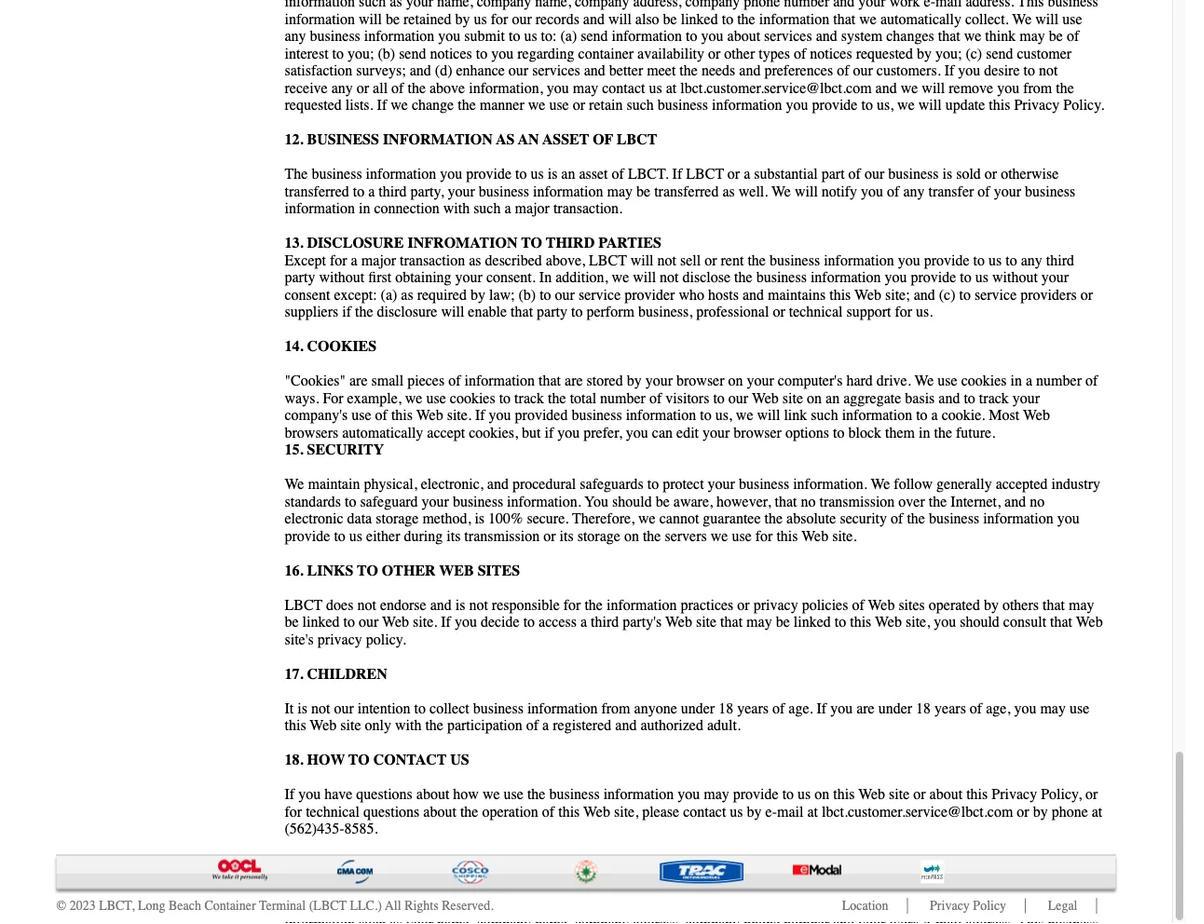 Task type: vqa. For each thing, say whether or not it's contained in the screenshot.
the only
yes



Task type: describe. For each thing, give the bounding box(es) containing it.
lbct inside lbct does not endorse and is not responsible for the information practices or privacy policies of web sites operated by others that may be linked to our web site. if you decide to access a third party's web site that may be linked to this web site, you should consult that web site's privacy policy.
[[285, 597, 323, 614]]

the left operation
[[460, 804, 478, 821]]

therefore,
[[572, 511, 635, 528]]

provide up (c)
[[924, 252, 970, 269]]

you up site;
[[898, 252, 920, 269]]

us,
[[715, 407, 732, 424]]

please
[[642, 804, 679, 821]]

provide inside if you have questions about how we use the business information you may provide to us on this web site or about this privacy policy, or for technical questions about the operation of this web site, please contact us by e-mail at lbct.customer.service@lbct.com or by phone at (562)435-8585.
[[733, 786, 779, 804]]

use inside it is not our intention to collect business information from anyone under 18 years of age. if you are under 18 years of age, you may use this web site only with the participation of a registered and authorized adult.
[[1070, 700, 1089, 717]]

use right for
[[352, 407, 371, 424]]

secure.
[[527, 511, 569, 528]]

0 horizontal spatial party
[[285, 269, 315, 287]]

servers
[[665, 528, 707, 545]]

web inside it is not our intention to collect business information from anyone under 18 years of age. if you are under 18 years of age, you may use this web site only with the participation of a registered and authorized adult.
[[310, 717, 337, 735]]

the left servers
[[643, 528, 661, 545]]

you left "can"
[[626, 424, 648, 442]]

17.
[[285, 666, 303, 683]]

lbct inside 13. disclosure infromation to third parties except for a major transaction as described above, lbct will not sell or rent the business information you provide to us to any third party without first obtaining your consent. in addition, we will not disclose the business information you provide to us without your consent except: (a) as required by law; (b) to our service provider who hosts and maintains this web site; and (c) to service providers or suppliers if the disclosure will enable that party to perform business, professional or technical support for us.
[[589, 252, 627, 269]]

a left the cookie.
[[931, 407, 938, 424]]

the inside lbct does not endorse and is not responsible for the information practices or privacy policies of web sites operated by others that may be linked to our web site. if you decide to access a third party's web site that may be linked to this web site, you should consult that web site's privacy policy.
[[585, 597, 603, 614]]

we inside if you have questions about how we use the business information you may provide to us on this web site or about this privacy policy, or for technical questions about the operation of this web site, please contact us by e-mail at lbct.customer.service@lbct.com or by phone at (562)435-8585.
[[483, 786, 500, 804]]

block
[[848, 424, 881, 442]]

you left prefer,
[[557, 424, 580, 442]]

first
[[368, 269, 392, 287]]

that right party's
[[720, 614, 743, 631]]

should inside we maintain physical, electronic, and procedural safeguards to protect your business information. we follow generally accepted industry standards to safeguard your business information. you should be aware, however, that no transmission over the internet, and no electronic data storage method, is 100% secure. therefore, we cannot guarantee the absolute security of the business information you provide to us either during its transmission or its storage on the servers we use for this web site.
[[612, 493, 652, 511]]

the left 'future.'
[[934, 424, 952, 442]]

you right the age.
[[830, 700, 853, 717]]

well.
[[739, 183, 768, 200]]

not inside it is not our intention to collect business information from anyone under 18 years of age. if you are under 18 years of age, you may use this web site only with the participation of a registered and authorized adult.
[[311, 700, 330, 717]]

on up options
[[807, 390, 822, 407]]

the
[[285, 166, 308, 183]]

1 horizontal spatial information.
[[793, 476, 867, 493]]

internet,
[[951, 493, 1001, 511]]

the left (a)
[[355, 304, 373, 321]]

computer's
[[778, 373, 843, 390]]

except
[[285, 252, 326, 269]]

the right how
[[527, 786, 545, 804]]

third inside 13. disclosure infromation to third parties except for a major transaction as described above, lbct will not sell or rent the business information you provide to us to any third party without first obtaining your consent. in addition, we will not disclose the business information you provide to us without your consent except: (a) as required by law; (b) to our service provider who hosts and maintains this web site; and (c) to service providers or suppliers if the disclosure will enable that party to perform business, professional or technical support for us.
[[1046, 252, 1074, 269]]

2 transferred from the left
[[654, 183, 719, 200]]

information up the cookies,
[[464, 373, 535, 390]]

cannot
[[659, 511, 699, 528]]

us
[[450, 752, 469, 769]]

a inside 13. disclosure infromation to third parties except for a major transaction as described above, lbct will not sell or rent the business information you provide to us to any third party without first obtaining your consent. in addition, we will not disclose the business information you provide to us without your consent except: (a) as required by law; (b) to our service provider who hosts and maintains this web site; and (c) to service providers or suppliers if the disclosure will enable that party to perform business, professional or technical support for us.
[[351, 252, 358, 269]]

you right sites on the right of page
[[934, 614, 956, 631]]

standards
[[285, 493, 341, 511]]

1 horizontal spatial party
[[537, 304, 567, 321]]

we right us,
[[736, 407, 753, 424]]

we left follow
[[871, 476, 890, 493]]

12. business information as an asset of lbct
[[285, 131, 657, 149]]

(a)
[[381, 287, 397, 304]]

phone
[[1052, 804, 1088, 821]]

1 at from the left
[[807, 804, 818, 821]]

follow
[[894, 476, 933, 493]]

web left sites on the right of page
[[868, 597, 895, 614]]

1 without from the left
[[319, 269, 365, 287]]

we right servers
[[711, 528, 728, 545]]

13. disclosure infromation to third parties except for a major transaction as described above, lbct will not sell or rent the business information you provide to us to any third party without first obtaining your consent. in addition, we will not disclose the business information you provide to us without your consent except: (a) as required by law; (b) to our service provider who hosts and maintains this web site; and (c) to service providers or suppliers if the disclosure will enable that party to perform business, professional or technical support for us.
[[285, 235, 1093, 321]]

information down drive.
[[842, 407, 912, 424]]

consent
[[285, 287, 330, 304]]

aware,
[[673, 493, 713, 511]]

1 horizontal spatial cookies
[[961, 373, 1007, 390]]

edit
[[677, 424, 699, 442]]

this inside "cookies" are small pieces of information that are stored by your browser on your computer's hard drive. we use cookies in a number of ways. for example, we use cookies to track the total number of visitors to our web site on an aggregate basis and to track your company's use of this web site. if you provided business information to us, we will link such information to a cookie. most web browsers automatically accept cookies, but if you prefer, you can edit your browser options to block them in the future. 15. security
[[391, 407, 413, 424]]

our inside the business information you provide to us is an asset of lbct. if lbct or a substantial part of our business is sold or otherwise transferred to a third party, your business information may be transferred as well. we will notify you of any transfer of your business information in connection with such a major transaction.
[[865, 166, 885, 183]]

2 without from the left
[[992, 269, 1038, 287]]

is inside it is not our intention to collect business information from anyone under 18 years of age. if you are under 18 years of age, you may use this web site only with the participation of a registered and authorized adult.
[[297, 700, 307, 717]]

to for 16. links to other web sites
[[357, 562, 378, 580]]

long
[[138, 899, 165, 914]]

this inside 13. disclosure infromation to third parties except for a major transaction as described above, lbct will not sell or rent the business information you provide to us to any third party without first obtaining your consent. in addition, we will not disclose the business information you provide to us without your consent except: (a) as required by law; (b) to our service provider who hosts and maintains this web site; and (c) to service providers or suppliers if the disclosure will enable that party to perform business, professional or technical support for us.
[[829, 287, 851, 304]]

you up support
[[885, 269, 907, 287]]

to inside 13. disclosure infromation to third parties except for a major transaction as described above, lbct will not sell or rent the business information you provide to us to any third party without first obtaining your consent. in addition, we will not disclose the business information you provide to us without your consent except: (a) as required by law; (b) to our service provider who hosts and maintains this web site; and (c) to service providers or suppliers if the disclosure will enable that party to perform business, professional or technical support for us.
[[521, 235, 542, 252]]

(562)435-
[[285, 821, 344, 838]]

you down information
[[440, 166, 462, 183]]

part
[[822, 166, 845, 183]]

web left link
[[752, 390, 779, 407]]

transaction.
[[553, 200, 622, 218]]

disclose
[[683, 269, 731, 287]]

16. links to other web sites
[[285, 562, 520, 580]]

are inside it is not our intention to collect business information from anyone under 18 years of age. if you are under 18 years of age, you may use this web site only with the participation of a registered and authorized adult.
[[856, 700, 875, 717]]

you right notify
[[861, 183, 883, 200]]

web right policies
[[875, 614, 902, 631]]

any inside 13. disclosure infromation to third parties except for a major transaction as described above, lbct will not sell or rent the business information you provide to us to any third party without first obtaining your consent. in addition, we will not disclose the business information you provide to us without your consent except: (a) as required by law; (b) to our service provider who hosts and maintains this web site; and (c) to service providers or suppliers if the disclosure will enable that party to perform business, professional or technical support for us.
[[1021, 252, 1042, 269]]

the left absolute
[[765, 511, 783, 528]]

information down "the"
[[285, 200, 355, 218]]

1 horizontal spatial browser
[[734, 424, 782, 442]]

this left policy,
[[966, 786, 988, 804]]

our inside lbct does not endorse and is not responsible for the information practices or privacy policies of web sites operated by others that may be linked to our web site. if you decide to access a third party's web site that may be linked to this web site, you should consult that web site's privacy policy.
[[359, 614, 379, 631]]

we right small
[[405, 390, 423, 407]]

that right the consult in the bottom of the page
[[1050, 614, 1073, 631]]

connection
[[374, 200, 440, 218]]

you inside we maintain physical, electronic, and procedural safeguards to protect your business information. we follow generally accepted industry standards to safeguard your business information. you should be aware, however, that no transmission over the internet, and no electronic data storage method, is 100% secure. therefore, we cannot guarantee the absolute security of the business information you provide to us either during its transmission or its storage on the servers we use for this web site.
[[1057, 511, 1080, 528]]

will up provider
[[630, 252, 654, 269]]

third inside lbct does not endorse and is not responsible for the information practices or privacy policies of web sites operated by others that may be linked to our web site. if you decide to access a third party's web site that may be linked to this web site, you should consult that web site's privacy policy.
[[591, 614, 619, 631]]

policy
[[973, 899, 1006, 914]]

a left substantial
[[744, 166, 750, 183]]

location link
[[842, 899, 889, 914]]

options
[[785, 424, 829, 442]]

the inside it is not our intention to collect business information from anyone under 18 years of age. if you are under 18 years of age, you may use this web site only with the participation of a registered and authorized adult.
[[425, 717, 443, 735]]

we maintain physical, electronic, and procedural safeguards to protect your business information. we follow generally accepted industry standards to safeguard your business information. you should be aware, however, that no transmission over the internet, and no electronic data storage method, is 100% secure. therefore, we cannot guarantee the absolute security of the business information you provide to us either during its transmission or its storage on the servers we use for this web site.
[[285, 476, 1100, 545]]

use right basis
[[938, 373, 958, 390]]

web inside we maintain physical, electronic, and procedural safeguards to protect your business information. we follow generally accepted industry standards to safeguard your business information. you should be aware, however, that no transmission over the internet, and no electronic data storage method, is 100% secure. therefore, we cannot guarantee the absolute security of the business information you provide to us either during its transmission or its storage on the servers we use for this web site.
[[802, 528, 829, 545]]

to inside it is not our intention to collect business information from anyone under 18 years of age. if you are under 18 years of age, you may use this web site only with the participation of a registered and authorized adult.
[[414, 700, 426, 717]]

we left cannot
[[638, 511, 656, 528]]

collect
[[430, 700, 469, 717]]

safeguard
[[360, 493, 418, 511]]

if inside if you have questions about how we use the business information you may provide to us on this web site or about this privacy policy, or for technical questions about the operation of this web site, please contact us by e-mail at lbct.customer.service@lbct.com or by phone at (562)435-8585.
[[285, 786, 295, 804]]

all
[[385, 899, 401, 914]]

automatically
[[342, 424, 423, 442]]

us inside the business information you provide to us is an asset of lbct. if lbct or a substantial part of our business is sold or otherwise transferred to a third party, your business information may be transferred as well. we will notify you of any transfer of your business information in connection with such a major transaction.
[[531, 166, 544, 183]]

by left phone
[[1033, 804, 1048, 821]]

safeguards
[[580, 476, 644, 493]]

we inside the business information you provide to us is an asset of lbct. if lbct or a substantial part of our business is sold or otherwise transferred to a third party, your business information may be transferred as well. we will notify you of any transfer of your business information in connection with such a major transaction.
[[772, 183, 791, 200]]

contact
[[683, 804, 726, 821]]

with inside the business information you provide to us is an asset of lbct. if lbct or a substantial part of our business is sold or otherwise transferred to a third party, your business information may be transferred as well. we will notify you of any transfer of your business information in connection with such a major transaction.
[[443, 200, 470, 218]]

that right others
[[1043, 597, 1065, 614]]

you left but
[[489, 407, 511, 424]]

consent.
[[486, 269, 536, 287]]

aggregate
[[843, 390, 901, 407]]

as inside the business information you provide to us is an asset of lbct. if lbct or a substantial part of our business is sold or otherwise transferred to a third party, your business information may be transferred as well. we will notify you of any transfer of your business information in connection with such a major transaction.
[[723, 183, 735, 200]]

information inside it is not our intention to collect business information from anyone under 18 years of age. if you are under 18 years of age, you may use this web site only with the participation of a registered and authorized adult.
[[527, 700, 598, 717]]

2 track from the left
[[979, 390, 1009, 407]]

the left total
[[548, 390, 566, 407]]

14. cookies
[[285, 338, 377, 355]]

business left "procedural"
[[453, 493, 503, 511]]

web left please
[[583, 804, 610, 821]]

policies
[[802, 597, 848, 614]]

for inside if you have questions about how we use the business information you may provide to us on this web site or about this privacy policy, or for technical questions about the operation of this web site, please contact us by e-mail at lbct.customer.service@lbct.com or by phone at (562)435-8585.
[[285, 804, 302, 821]]

however,
[[717, 493, 771, 511]]

be left does
[[285, 614, 299, 631]]

does
[[326, 597, 354, 614]]

the right the rent at the top of page
[[748, 252, 766, 269]]

for inside lbct does not endorse and is not responsible for the information practices or privacy policies of web sites operated by others that may be linked to our web site. if you decide to access a third party's web site that may be linked to this web site, you should consult that web site's privacy policy.
[[563, 597, 581, 614]]

this inside lbct does not endorse and is not responsible for the information practices or privacy policies of web sites operated by others that may be linked to our web site. if you decide to access a third party's web site that may be linked to this web site, you should consult that web site's privacy policy.
[[850, 614, 872, 631]]

web down pieces
[[416, 407, 443, 424]]

generally
[[937, 476, 992, 493]]

1 track from the left
[[514, 390, 544, 407]]

site inside lbct does not endorse and is not responsible for the information practices or privacy policies of web sites operated by others that may be linked to our web site. if you decide to access a third party's web site that may be linked to this web site, you should consult that web site's privacy policy.
[[696, 614, 717, 631]]

we down 15.
[[285, 476, 304, 493]]

lbct inside the business information you provide to us is an asset of lbct. if lbct or a substantial part of our business is sold or otherwise transferred to a third party, your business information may be transferred as well. we will notify you of any transfer of your business information in connection with such a major transaction.
[[686, 166, 724, 183]]

1 transferred from the left
[[285, 183, 349, 200]]

use up accept
[[426, 390, 446, 407]]

a up described
[[505, 200, 511, 218]]

web right most
[[1023, 407, 1050, 424]]

we inside 13. disclosure infromation to third parties except for a major transaction as described above, lbct will not sell or rent the business information you provide to us to any third party without first obtaining your consent. in addition, we will not disclose the business information you provide to us without your consent except: (a) as required by law; (b) to our service provider who hosts and maintains this web site; and (c) to service providers or suppliers if the disclosure will enable that party to perform business, professional or technical support for us.
[[612, 269, 629, 287]]

others
[[1003, 597, 1039, 614]]

site. inside lbct does not endorse and is not responsible for the information practices or privacy policies of web sites operated by others that may be linked to our web site. if you decide to access a third party's web site that may be linked to this web site, you should consult that web site's privacy policy.
[[413, 614, 437, 631]]

business left sold
[[888, 166, 939, 183]]

guarantee
[[703, 511, 761, 528]]

for left us.
[[895, 304, 912, 321]]

location
[[842, 899, 889, 914]]

is left sold
[[942, 166, 952, 183]]

information up connection
[[366, 166, 436, 183]]

authorized
[[640, 717, 703, 735]]

is inside we maintain physical, electronic, and procedural safeguards to protect your business information. we follow generally accepted industry standards to safeguard your business information. you should be aware, however, that no transmission over the internet, and no electronic data storage method, is 100% secure. therefore, we cannot guarantee the absolute security of the business information you provide to us either during its transmission or its storage on the servers we use for this web site.
[[475, 511, 485, 528]]

a down providers
[[1026, 373, 1033, 390]]

an inside the business information you provide to us is an asset of lbct. if lbct or a substantial part of our business is sold or otherwise transferred to a third party, your business information may be transferred as well. we will notify you of any transfer of your business information in connection with such a major transaction.
[[561, 166, 575, 183]]

will left enable
[[441, 304, 464, 321]]

may inside the business information you provide to us is an asset of lbct. if lbct or a substantial part of our business is sold or otherwise transferred to a third party, your business information may be transferred as well. we will notify you of any transfer of your business information in connection with such a major transaction.
[[607, 183, 633, 200]]

information inside if you have questions about how we use the business information you may provide to us on this web site or about this privacy policy, or for technical questions about the operation of this web site, please contact us by e-mail at lbct.customer.service@lbct.com or by phone at (562)435-8585.
[[603, 786, 674, 804]]

and left (c)
[[914, 287, 935, 304]]

provide inside we maintain physical, electronic, and procedural safeguards to protect your business information. we follow generally accepted industry standards to safeguard your business information. you should be aware, however, that no transmission over the internet, and no electronic data storage method, is 100% secure. therefore, we cannot guarantee the absolute security of the business information you provide to us either during its transmission or its storage on the servers we use for this web site.
[[285, 528, 330, 545]]

2 under from the left
[[878, 700, 912, 717]]

major inside the business information you provide to us is an asset of lbct. if lbct or a substantial part of our business is sold or otherwise transferred to a third party, your business information may be transferred as well. we will notify you of any transfer of your business information in connection with such a major transaction.
[[515, 200, 550, 218]]

business down the as
[[479, 183, 529, 200]]

it is not our intention to collect business information from anyone under 18 years of age. if you are under 18 years of age, you may use this web site only with the participation of a registered and authorized adult.
[[285, 700, 1089, 735]]

information right prefer,
[[626, 407, 696, 424]]

2 at from the left
[[1092, 804, 1103, 821]]

if you have questions about how we use the business information you may provide to us on this web site or about this privacy policy, or for technical questions about the operation of this web site, please contact us by e-mail at lbct.customer.service@lbct.com or by phone at (562)435-8585.
[[285, 786, 1103, 838]]

web
[[439, 562, 474, 580]]

rights
[[405, 899, 439, 914]]

business up maintains
[[770, 252, 820, 269]]

business down generally at the right of page
[[929, 511, 979, 528]]

electronic,
[[421, 476, 483, 493]]

you left have
[[298, 786, 321, 804]]

the down follow
[[907, 511, 925, 528]]

if inside lbct does not endorse and is not responsible for the information practices or privacy policies of web sites operated by others that may be linked to our web site. if you decide to access a third party's web site that may be linked to this web site, you should consult that web site's privacy policy.
[[441, 614, 451, 631]]

2 horizontal spatial in
[[1011, 373, 1022, 390]]

visitors
[[666, 390, 709, 407]]

lbct right of
[[617, 131, 657, 149]]

perform
[[586, 304, 634, 321]]

on inside we maintain physical, electronic, and procedural safeguards to protect your business information. we follow generally accepted industry standards to safeguard your business information. you should be aware, however, that no transmission over the internet, and no electronic data storage method, is 100% secure. therefore, we cannot guarantee the absolute security of the business information you provide to us either during its transmission or its storage on the servers we use for this web site.
[[624, 528, 639, 545]]

site's
[[285, 631, 314, 649]]

1 horizontal spatial are
[[565, 373, 583, 390]]

1 its from the left
[[447, 528, 461, 545]]

us inside we maintain physical, electronic, and procedural safeguards to protect your business information. we follow generally accepted industry standards to safeguard your business information. you should be aware, however, that no transmission over the internet, and no electronic data storage method, is 100% secure. therefore, we cannot guarantee the absolute security of the business information you provide to us either during its transmission or its storage on the servers we use for this web site.
[[349, 528, 363, 545]]

site. inside we maintain physical, electronic, and procedural safeguards to protect your business information. we follow generally accepted industry standards to safeguard your business information. you should be aware, however, that no transmission over the internet, and no electronic data storage method, is 100% secure. therefore, we cannot guarantee the absolute security of the business information you provide to us either during its transmission or its storage on the servers we use for this web site.
[[832, 528, 857, 545]]

you right age,
[[1014, 700, 1036, 717]]

on up us,
[[728, 373, 743, 390]]

18.
[[285, 752, 303, 769]]

1 under from the left
[[681, 700, 715, 717]]

site inside it is not our intention to collect business information from anyone under 18 years of age. if you are under 18 years of age, you may use this web site only with the participation of a registered and authorized adult.
[[340, 717, 361, 735]]

if inside the business information you provide to us is an asset of lbct. if lbct or a substantial part of our business is sold or otherwise transferred to a third party, your business information may be transferred as well. we will notify you of any transfer of your business information in connection with such a major transaction.
[[672, 166, 682, 183]]

1 vertical spatial as
[[469, 252, 481, 269]]

business,
[[638, 304, 692, 321]]

2 18 from the left
[[916, 700, 931, 717]]

cookies
[[307, 338, 377, 355]]

15.
[[285, 442, 303, 459]]

described
[[485, 252, 542, 269]]

(b)
[[519, 287, 536, 304]]

©
[[56, 899, 66, 914]]

such inside the business information you provide to us is an asset of lbct. if lbct or a substantial part of our business is sold or otherwise transferred to a third party, your business information may be transferred as well. we will notify you of any transfer of your business information in connection with such a major transaction.
[[473, 200, 501, 218]]

the right over
[[929, 493, 947, 511]]

third inside the business information you provide to us is an asset of lbct. if lbct or a substantial part of our business is sold or otherwise transferred to a third party, your business information may be transferred as well. we will notify you of any transfer of your business information in connection with such a major transaction.
[[379, 183, 407, 200]]

technical inside 13. disclosure infromation to third parties except for a major transaction as described above, lbct will not sell or rent the business information you provide to us to any third party without first obtaining your consent. in addition, we will not disclose the business information you provide to us without your consent except: (a) as required by law; (b) to our service provider who hosts and maintains this web site; and (c) to service providers or suppliers if the disclosure will enable that party to perform business, professional or technical support for us.
[[789, 304, 843, 321]]

a inside lbct does not endorse and is not responsible for the information practices or privacy policies of web sites operated by others that may be linked to our web site. if you decide to access a third party's web site that may be linked to this web site, you should consult that web site's privacy policy.
[[580, 614, 587, 631]]

technical inside if you have questions about how we use the business information you may provide to us on this web site or about this privacy policy, or for technical questions about the operation of this web site, please contact us by e-mail at lbct.customer.service@lbct.com or by phone at (562)435-8585.
[[306, 804, 360, 821]]

1 service from the left
[[579, 287, 621, 304]]

or inside lbct does not endorse and is not responsible for the information practices or privacy policies of web sites operated by others that may be linked to our web site. if you decide to access a third party's web site that may be linked to this web site, you should consult that web site's privacy policy.
[[737, 597, 750, 614]]

0 horizontal spatial browser
[[676, 373, 724, 390]]

provide up us.
[[911, 269, 956, 287]]

2 service from the left
[[975, 287, 1017, 304]]

0 horizontal spatial as
[[401, 287, 413, 304]]

a inside it is not our intention to collect business information from anyone under 18 years of age. if you are under 18 years of age, you may use this web site only with the participation of a registered and authorized adult.
[[542, 717, 549, 735]]

sites
[[899, 597, 925, 614]]

be inside the business information you provide to us is an asset of lbct. if lbct or a substantial part of our business is sold or otherwise transferred to a third party, your business information may be transferred as well. we will notify you of any transfer of your business information in connection with such a major transaction.
[[636, 183, 651, 200]]

if inside it is not our intention to collect business information from anyone under 18 years of age. if you are under 18 years of age, you may use this web site only with the participation of a registered and authorized adult.
[[817, 700, 827, 717]]

that inside we maintain physical, electronic, and procedural safeguards to protect your business information. we follow generally accepted industry standards to safeguard your business information. you should be aware, however, that no transmission over the internet, and no electronic data storage method, is 100% secure. therefore, we cannot guarantee the absolute security of the business information you provide to us either during its transmission or its storage on the servers we use for this web site.
[[775, 493, 797, 511]]

total
[[570, 390, 596, 407]]

this right mail
[[833, 786, 855, 804]]

during
[[404, 528, 443, 545]]

will inside "cookies" are small pieces of information that are stored by your browser on your computer's hard drive. we use cookies in a number of ways. for example, we use cookies to track the total number of visitors to our web site on an aggregate basis and to track your company's use of this web site. if you provided business information to us, we will link such information to a cookie. most web browsers automatically accept cookies, but if you prefer, you can edit your browser options to block them in the future. 15. security
[[757, 407, 780, 424]]

you down authorized
[[678, 786, 700, 804]]

of
[[593, 131, 613, 149]]

information
[[383, 131, 493, 149]]

on inside if you have questions about how we use the business information you may provide to us on this web site or about this privacy policy, or for technical questions about the operation of this web site, please contact us by e-mail at lbct.customer.service@lbct.com or by phone at (562)435-8585.
[[815, 786, 830, 804]]

sell
[[680, 252, 701, 269]]

future.
[[956, 424, 995, 442]]

8585.
[[344, 821, 378, 838]]

(c)
[[939, 287, 956, 304]]

above,
[[546, 252, 585, 269]]

if for the
[[342, 304, 351, 321]]

in inside the business information you provide to us is an asset of lbct. if lbct or a substantial part of our business is sold or otherwise transferred to a third party, your business information may be transferred as well. we will notify you of any transfer of your business information in connection with such a major transaction.
[[359, 200, 370, 218]]

access
[[539, 614, 577, 631]]

the up "professional"
[[734, 269, 753, 287]]

site. inside "cookies" are small pieces of information that are stored by your browser on your computer's hard drive. we use cookies in a number of ways. for example, we use cookies to track the total number of visitors to our web site on an aggregate basis and to track your company's use of this web site. if you provided business information to us, we will link such information to a cookie. most web browsers automatically accept cookies, but if you prefer, you can edit your browser options to block them in the future. 15. security
[[447, 407, 471, 424]]

practices
[[681, 597, 734, 614]]

be inside we maintain physical, electronic, and procedural safeguards to protect your business information. we follow generally accepted industry standards to safeguard your business information. you should be aware, however, that no transmission over the internet, and no electronic data storage method, is 100% secure. therefore, we cannot guarantee the absolute security of the business information you provide to us either during its transmission or its storage on the servers we use for this web site.
[[656, 493, 670, 511]]

information up site;
[[824, 252, 894, 269]]

1 horizontal spatial number
[[1036, 373, 1082, 390]]

but
[[522, 424, 541, 442]]

cookies,
[[469, 424, 518, 442]]

be left policies
[[776, 614, 790, 631]]

business right the rent at the top of page
[[756, 269, 807, 287]]

most
[[989, 407, 1020, 424]]

1 18 from the left
[[719, 700, 733, 717]]

(lbct
[[309, 899, 347, 914]]

web right party's
[[665, 614, 692, 631]]



Task type: locate. For each thing, give the bounding box(es) containing it.
for right except
[[330, 252, 347, 269]]

information.
[[793, 476, 867, 493], [507, 493, 581, 511]]

privacy left policy,
[[992, 786, 1037, 804]]

third left party's
[[591, 614, 619, 631]]

asset
[[542, 131, 589, 149]]

absolute
[[787, 511, 836, 528]]

1 horizontal spatial in
[[919, 424, 930, 442]]

1 vertical spatial site,
[[614, 804, 638, 821]]

of inside if you have questions about how we use the business information you may provide to us on this web site or about this privacy policy, or for technical questions about the operation of this web site, please contact us by e-mail at lbct.customer.service@lbct.com or by phone at (562)435-8585.
[[542, 804, 555, 821]]

0 vertical spatial third
[[379, 183, 407, 200]]

0 horizontal spatial storage
[[376, 511, 419, 528]]

major up third
[[515, 200, 550, 218]]

18 left age,
[[916, 700, 931, 717]]

and right hosts
[[743, 287, 764, 304]]

providers
[[1021, 287, 1077, 304]]

data
[[347, 511, 372, 528]]

and right registered
[[615, 717, 637, 735]]

lbct left well.
[[686, 166, 724, 183]]

provider
[[625, 287, 675, 304]]

addition,
[[555, 269, 608, 287]]

major inside 13. disclosure infromation to third parties except for a major transaction as described above, lbct will not sell or rent the business information you provide to us to any third party without first obtaining your consent. in addition, we will not disclose the business information you provide to us without your consent except: (a) as required by law; (b) to our service provider who hosts and maintains this web site; and (c) to service providers or suppliers if the disclosure will enable that party to perform business, professional or technical support for us.
[[361, 252, 396, 269]]

years left the age.
[[737, 700, 769, 717]]

1 vertical spatial in
[[1011, 373, 1022, 390]]

legal link
[[1048, 899, 1078, 914]]

to right links
[[357, 562, 378, 580]]

2023
[[70, 899, 96, 914]]

0 horizontal spatial no
[[801, 493, 816, 511]]

transferred left well.
[[654, 183, 719, 200]]

by left e-
[[747, 804, 762, 821]]

required
[[417, 287, 467, 304]]

0 horizontal spatial site,
[[614, 804, 638, 821]]

use inside we maintain physical, electronic, and procedural safeguards to protect your business information. we follow generally accepted industry standards to safeguard your business information. you should be aware, however, that no transmission over the internet, and no electronic data storage method, is 100% secure. therefore, we cannot guarantee the absolute security of the business information you provide to us either during its transmission or its storage on the servers we use for this web site.
[[732, 528, 752, 545]]

parties
[[598, 235, 661, 252]]

1 vertical spatial party
[[537, 304, 567, 321]]

0 vertical spatial technical
[[789, 304, 843, 321]]

lbct,
[[99, 899, 135, 914]]

0 horizontal spatial transmission
[[464, 528, 540, 545]]

with right 'only'
[[395, 717, 422, 735]]

will left link
[[757, 407, 780, 424]]

1 horizontal spatial years
[[935, 700, 966, 717]]

will inside the business information you provide to us is an asset of lbct. if lbct or a substantial part of our business is sold or otherwise transferred to a third party, your business information may be transferred as well. we will notify you of any transfer of your business information in connection with such a major transaction.
[[795, 183, 818, 200]]

1 horizontal spatial service
[[975, 287, 1017, 304]]

2 horizontal spatial as
[[723, 183, 735, 200]]

1 vertical spatial site.
[[832, 528, 857, 545]]

1 vertical spatial should
[[960, 614, 1000, 631]]

1 horizontal spatial 18
[[916, 700, 931, 717]]

0 horizontal spatial are
[[349, 373, 368, 390]]

1 horizontal spatial track
[[979, 390, 1009, 407]]

2 horizontal spatial third
[[1046, 252, 1074, 269]]

the business information you provide to us is an asset of lbct. if lbct or a substantial part of our business is sold or otherwise transferred to a third party, your business information may be transferred as well. we will notify you of any transfer of your business information in connection with such a major transaction.
[[285, 166, 1075, 218]]

1 vertical spatial an
[[826, 390, 840, 407]]

may up "parties"
[[607, 183, 633, 200]]

our inside it is not our intention to collect business information from anyone under 18 years of age. if you are under 18 years of age, you may use this web site only with the participation of a registered and authorized adult.
[[334, 700, 354, 717]]

as left well.
[[723, 183, 735, 200]]

1 horizontal spatial with
[[443, 200, 470, 218]]

browser right us,
[[734, 424, 782, 442]]

privacy inside if you have questions about how we use the business information you may provide to us on this web site or about this privacy policy, or for technical questions about the operation of this web site, please contact us by e-mail at lbct.customer.service@lbct.com or by phone at (562)435-8585.
[[992, 786, 1037, 804]]

0 horizontal spatial privacy
[[930, 899, 970, 914]]

technical down the how
[[306, 804, 360, 821]]

0 horizontal spatial number
[[600, 390, 646, 407]]

if right the age.
[[817, 700, 827, 717]]

2 vertical spatial in
[[919, 424, 930, 442]]

1 vertical spatial with
[[395, 717, 422, 735]]

method,
[[422, 511, 471, 528]]

at right mail
[[807, 804, 818, 821]]

2 vertical spatial to
[[348, 752, 370, 769]]

you left decide at the bottom left of page
[[455, 614, 477, 631]]

1 vertical spatial privacy
[[930, 899, 970, 914]]

intention
[[358, 700, 411, 717]]

questions
[[356, 786, 413, 804], [363, 804, 420, 821]]

obtaining
[[395, 269, 452, 287]]

third
[[379, 183, 407, 200], [1046, 252, 1074, 269], [591, 614, 619, 631]]

should right "you"
[[612, 493, 652, 511]]

provide down the as
[[466, 166, 512, 183]]

disclosure
[[307, 235, 404, 252]]

any
[[903, 183, 925, 200], [1021, 252, 1042, 269]]

to
[[521, 235, 542, 252], [357, 562, 378, 580], [348, 752, 370, 769]]

use down however,
[[732, 528, 752, 545]]

we down "parties"
[[612, 269, 629, 287]]

0 horizontal spatial at
[[807, 804, 818, 821]]

0 horizontal spatial if
[[342, 304, 351, 321]]

0 horizontal spatial with
[[395, 717, 422, 735]]

our inside "cookies" are small pieces of information that are stored by your browser on your computer's hard drive. we use cookies in a number of ways. for example, we use cookies to track the total number of visitors to our web site on an aggregate basis and to track your company's use of this web site. if you provided business information to us, we will link such information to a cookie. most web browsers automatically accept cookies, but if you prefer, you can edit your browser options to block them in the future. 15. security
[[728, 390, 748, 407]]

information up support
[[811, 269, 881, 287]]

if for you
[[545, 424, 554, 442]]

1 vertical spatial third
[[1046, 252, 1074, 269]]

0 vertical spatial should
[[612, 493, 652, 511]]

1 years from the left
[[737, 700, 769, 717]]

use
[[938, 373, 958, 390], [426, 390, 446, 407], [352, 407, 371, 424], [732, 528, 752, 545], [1070, 700, 1089, 717], [504, 786, 524, 804]]

use right age,
[[1070, 700, 1089, 717]]

our right does
[[359, 614, 379, 631]]

use inside if you have questions about how we use the business information you may provide to us on this web site or about this privacy policy, or for technical questions about the operation of this web site, please contact us by e-mail at lbct.customer.service@lbct.com or by phone at (562)435-8585.
[[504, 786, 524, 804]]

0 horizontal spatial any
[[903, 183, 925, 200]]

information. up absolute
[[793, 476, 867, 493]]

site inside "cookies" are small pieces of information that are stored by your browser on your computer's hard drive. we use cookies in a number of ways. for example, we use cookies to track the total number of visitors to our web site on an aggregate basis and to track your company's use of this web site. if you provided business information to us, we will link such information to a cookie. most web browsers automatically accept cookies, but if you prefer, you can edit your browser options to block them in the future. 15. security
[[783, 390, 803, 407]]

site inside if you have questions about how we use the business information you may provide to us on this web site or about this privacy policy, or for technical questions about the operation of this web site, please contact us by e-mail at lbct.customer.service@lbct.com or by phone at (562)435-8585.
[[889, 786, 910, 804]]

0 horizontal spatial linked
[[302, 614, 340, 631]]

with inside it is not our intention to collect business information from anyone under 18 years of age. if you are under 18 years of age, you may use this web site only with the participation of a registered and authorized adult.
[[395, 717, 422, 735]]

1 horizontal spatial at
[[1092, 804, 1103, 821]]

how
[[307, 752, 345, 769]]

site, inside if you have questions about how we use the business information you may provide to us on this web site or about this privacy policy, or for technical questions about the operation of this web site, please contact us by e-mail at lbct.customer.service@lbct.com or by phone at (562)435-8585.
[[614, 804, 638, 821]]

0 horizontal spatial should
[[612, 493, 652, 511]]

an inside "cookies" are small pieces of information that are stored by your browser on your computer's hard drive. we use cookies in a number of ways. for example, we use cookies to track the total number of visitors to our web site on an aggregate basis and to track your company's use of this web site. if you provided business information to us, we will link such information to a cookie. most web browsers automatically accept cookies, but if you prefer, you can edit your browser options to block them in the future. 15. security
[[826, 390, 840, 407]]

link
[[784, 407, 807, 424]]

under
[[681, 700, 715, 717], [878, 700, 912, 717]]

1 horizontal spatial site.
[[447, 407, 471, 424]]

by inside 13. disclosure infromation to third parties except for a major transaction as described above, lbct will not sell or rent the business information you provide to us to any third party without first obtaining your consent. in addition, we will not disclose the business information you provide to us without your consent except: (a) as required by law; (b) to our service provider who hosts and maintains this web site; and (c) to service providers or suppliers if the disclosure will enable that party to perform business, professional or technical support for us.
[[471, 287, 485, 304]]

and
[[743, 287, 764, 304], [914, 287, 935, 304], [939, 390, 960, 407], [487, 476, 509, 493], [1005, 493, 1026, 511], [430, 597, 452, 614], [615, 717, 637, 735]]

registered
[[553, 717, 612, 735]]

cookies up most
[[961, 373, 1007, 390]]

mail
[[777, 804, 804, 821]]

1 vertical spatial if
[[545, 424, 554, 442]]

may left e-
[[704, 786, 729, 804]]

1 vertical spatial transmission
[[464, 528, 540, 545]]

0 vertical spatial any
[[903, 183, 925, 200]]

any inside the business information you provide to us is an asset of lbct. if lbct or a substantial part of our business is sold or otherwise transferred to a third party, your business information may be transferred as well. we will notify you of any transfer of your business information in connection with such a major transaction.
[[903, 183, 925, 200]]

information up third
[[533, 183, 603, 200]]

0 horizontal spatial track
[[514, 390, 544, 407]]

to
[[515, 166, 527, 183], [353, 183, 365, 200], [973, 252, 985, 269], [1006, 252, 1017, 269], [960, 269, 972, 287], [540, 287, 551, 304], [959, 287, 971, 304], [571, 304, 583, 321], [499, 390, 511, 407], [713, 390, 725, 407], [964, 390, 975, 407], [700, 407, 712, 424], [916, 407, 928, 424], [833, 424, 845, 442], [647, 476, 659, 493], [345, 493, 356, 511], [334, 528, 346, 545], [343, 614, 355, 631], [523, 614, 535, 631], [835, 614, 846, 631], [414, 700, 426, 717], [782, 786, 794, 804]]

basis
[[905, 390, 935, 407]]

business down business
[[312, 166, 362, 183]]

can
[[652, 424, 673, 442]]

for
[[330, 252, 347, 269], [895, 304, 912, 321], [755, 528, 773, 545], [563, 597, 581, 614], [285, 804, 302, 821]]

policy,
[[1041, 786, 1082, 804]]

that inside 13. disclosure infromation to third parties except for a major transaction as described above, lbct will not sell or rent the business information you provide to us to any third party without first obtaining your consent. in addition, we will not disclose the business information you provide to us without your consent except: (a) as required by law; (b) to our service provider who hosts and maintains this web site; and (c) to service providers or suppliers if the disclosure will enable that party to perform business, professional or technical support for us.
[[511, 304, 533, 321]]

© 2023 lbct, long beach container terminal (lbct llc.) all rights reserved.
[[56, 899, 494, 914]]

site. right policy.
[[413, 614, 437, 631]]

we inside "cookies" are small pieces of information that are stored by your browser on your computer's hard drive. we use cookies in a number of ways. for example, we use cookies to track the total number of visitors to our web site on an aggregate basis and to track your company's use of this web site. if you provided business information to us, we will link such information to a cookie. most web browsers automatically accept cookies, but if you prefer, you can edit your browser options to block them in the future. 15. security
[[915, 373, 934, 390]]

party's
[[623, 614, 662, 631]]

of inside lbct does not endorse and is not responsible for the information practices or privacy policies of web sites operated by others that may be linked to our web site. if you decide to access a third party's web site that may be linked to this web site, you should consult that web site's privacy policy.
[[852, 597, 864, 614]]

such inside "cookies" are small pieces of information that are stored by your browser on your computer's hard drive. we use cookies in a number of ways. for example, we use cookies to track the total number of visitors to our web site on an aggregate basis and to track your company's use of this web site. if you provided business information to us, we will link such information to a cookie. most web browsers automatically accept cookies, but if you prefer, you can edit your browser options to block them in the future. 15. security
[[811, 407, 838, 424]]

transmission up "sites"
[[464, 528, 540, 545]]

is
[[548, 166, 558, 183], [942, 166, 952, 183], [475, 511, 485, 528], [455, 597, 465, 614], [297, 700, 307, 717]]

you
[[440, 166, 462, 183], [861, 183, 883, 200], [898, 252, 920, 269], [885, 269, 907, 287], [489, 407, 511, 424], [557, 424, 580, 442], [626, 424, 648, 442], [1057, 511, 1080, 528], [455, 614, 477, 631], [934, 614, 956, 631], [830, 700, 853, 717], [1014, 700, 1036, 717], [298, 786, 321, 804], [678, 786, 700, 804]]

18 right authorized
[[719, 700, 733, 717]]

1 horizontal spatial third
[[591, 614, 619, 631]]

0 horizontal spatial information.
[[507, 493, 581, 511]]

1 horizontal spatial if
[[545, 424, 554, 442]]

provide inside the business information you provide to us is an asset of lbct. if lbct or a substantial part of our business is sold or otherwise transferred to a third party, your business information may be transferred as well. we will notify you of any transfer of your business information in connection with such a major transaction.
[[466, 166, 512, 183]]

and inside it is not our intention to collect business information from anyone under 18 years of age. if you are under 18 years of age, you may use this web site only with the participation of a registered and authorized adult.
[[615, 717, 637, 735]]

maintains
[[768, 287, 826, 304]]

cookie.
[[942, 407, 985, 424]]

its
[[447, 528, 461, 545], [560, 528, 574, 545]]

if right accept
[[475, 407, 485, 424]]

lbct.
[[628, 166, 669, 183]]

0 horizontal spatial major
[[361, 252, 396, 269]]

participation
[[447, 717, 523, 735]]

are
[[349, 373, 368, 390], [565, 373, 583, 390], [856, 700, 875, 717]]

that right enable
[[511, 304, 533, 321]]

this inside it is not our intention to collect business information from anyone under 18 years of age. if you are under 18 years of age, you may use this web site only with the participation of a registered and authorized adult.
[[285, 717, 306, 735]]

that inside "cookies" are small pieces of information that are stored by your browser on your computer's hard drive. we use cookies in a number of ways. for example, we use cookies to track the total number of visitors to our web site on an aggregate basis and to track your company's use of this web site. if you provided business information to us, we will link such information to a cookie. most web browsers automatically accept cookies, but if you prefer, you can edit your browser options to block them in the future. 15. security
[[539, 373, 561, 390]]

1 vertical spatial browser
[[734, 424, 782, 442]]

by inside "cookies" are small pieces of information that are stored by your browser on your computer's hard drive. we use cookies in a number of ways. for example, we use cookies to track the total number of visitors to our web site on an aggregate basis and to track your company's use of this web site. if you provided business information to us, we will link such information to a cookie. most web browsers automatically accept cookies, but if you prefer, you can edit your browser options to block them in the future. 15. security
[[627, 373, 642, 390]]

2 vertical spatial site.
[[413, 614, 437, 631]]

"cookies"
[[285, 373, 346, 390]]

1 horizontal spatial privacy
[[753, 597, 798, 614]]

1 horizontal spatial transmission
[[819, 493, 895, 511]]

if
[[342, 304, 351, 321], [545, 424, 554, 442]]

no left security at bottom
[[801, 493, 816, 511]]

0 vertical spatial major
[[515, 200, 550, 218]]

1 horizontal spatial technical
[[789, 304, 843, 321]]

0 horizontal spatial such
[[473, 200, 501, 218]]

lbct does not endorse and is not responsible for the information practices or privacy policies of web sites operated by others that may be linked to our web site. if you decide to access a third party's web site that may be linked to this web site, you should consult that web site's privacy policy.
[[285, 597, 1103, 649]]

may right the consult in the bottom of the page
[[1069, 597, 1094, 614]]

infromation
[[408, 235, 518, 252]]

its right during
[[447, 528, 461, 545]]

0 horizontal spatial years
[[737, 700, 769, 717]]

us
[[531, 166, 544, 183], [989, 252, 1002, 269], [975, 269, 989, 287], [349, 528, 363, 545], [798, 786, 811, 804], [730, 804, 743, 821]]

1 horizontal spatial linked
[[794, 614, 831, 631]]

0 vertical spatial site,
[[906, 614, 930, 631]]

0 vertical spatial to
[[521, 235, 542, 252]]

site. up the electronic,
[[447, 407, 471, 424]]

2 vertical spatial third
[[591, 614, 619, 631]]

notify
[[822, 183, 857, 200]]

be right asset
[[636, 183, 651, 200]]

privacy
[[753, 597, 798, 614], [318, 631, 362, 649]]

0 vertical spatial if
[[342, 304, 351, 321]]

0 horizontal spatial technical
[[306, 804, 360, 821]]

use right how
[[504, 786, 524, 804]]

1 horizontal spatial storage
[[577, 528, 620, 545]]

will down "parties"
[[633, 269, 656, 287]]

may right practices
[[746, 614, 772, 631]]

linked up the age.
[[794, 614, 831, 631]]

number down providers
[[1036, 373, 1082, 390]]

1 horizontal spatial an
[[826, 390, 840, 407]]

are left small
[[349, 373, 368, 390]]

0 horizontal spatial service
[[579, 287, 621, 304]]

if inside "cookies" are small pieces of information that are stored by your browser on your computer's hard drive. we use cookies in a number of ways. for example, we use cookies to track the total number of visitors to our web site on an aggregate basis and to track your company's use of this web site. if you provided business information to us, we will link such information to a cookie. most web browsers automatically accept cookies, but if you prefer, you can edit your browser options to block them in the future. 15. security
[[475, 407, 485, 424]]

procedural
[[512, 476, 576, 493]]

2 years from the left
[[935, 700, 966, 717]]

policy.
[[366, 631, 406, 649]]

1 horizontal spatial as
[[469, 252, 481, 269]]

we right how
[[483, 786, 500, 804]]

2 linked from the left
[[794, 614, 831, 631]]

pieces
[[407, 373, 445, 390]]

this right policies
[[850, 614, 872, 631]]

17. children
[[285, 666, 387, 683]]

if right "endorse"
[[441, 614, 451, 631]]

1 horizontal spatial site,
[[906, 614, 930, 631]]

0 vertical spatial browser
[[676, 373, 724, 390]]

should left others
[[960, 614, 1000, 631]]

or inside we maintain physical, electronic, and procedural safeguards to protect your business information. we follow generally accepted industry standards to safeguard your business information. you should be aware, however, that no transmission over the internet, and no electronic data storage method, is 100% secure. therefore, we cannot guarantee the absolute security of the business information you provide to us either during its transmission or its storage on the servers we use for this web site.
[[543, 528, 556, 545]]

to right the how
[[348, 752, 370, 769]]

0 vertical spatial site.
[[447, 407, 471, 424]]

track up but
[[514, 390, 544, 407]]

0 vertical spatial as
[[723, 183, 735, 200]]

1 vertical spatial such
[[811, 407, 838, 424]]

1 horizontal spatial under
[[878, 700, 912, 717]]

2 vertical spatial as
[[401, 287, 413, 304]]

if inside 13. disclosure infromation to third parties except for a major transaction as described above, lbct will not sell or rent the business information you provide to us to any third party without first obtaining your consent. in addition, we will not disclose the business information you provide to us without your consent except: (a) as required by law; (b) to our service provider who hosts and maintains this web site; and (c) to service providers or suppliers if the disclosure will enable that party to perform business, professional or technical support for us.
[[342, 304, 351, 321]]

years
[[737, 700, 769, 717], [935, 700, 966, 717]]

business inside "cookies" are small pieces of information that are stored by your browser on your computer's hard drive. we use cookies in a number of ways. for example, we use cookies to track the total number of visitors to our web site on an aggregate basis and to track your company's use of this web site. if you provided business information to us, we will link such information to a cookie. most web browsers automatically accept cookies, but if you prefer, you can edit your browser options to block them in the future. 15. security
[[572, 407, 622, 424]]

to for 18. how to contact us
[[348, 752, 370, 769]]

"cookies" are small pieces of information that are stored by your browser on your computer's hard drive. we use cookies in a number of ways. for example, we use cookies to track the total number of visitors to our web site on an aggregate basis and to track your company's use of this web site. if you provided business information to us, we will link such information to a cookie. most web browsers automatically accept cookies, but if you prefer, you can edit your browser options to block them in the future. 15. security
[[285, 373, 1098, 459]]

is right the it at the bottom left
[[297, 700, 307, 717]]

site;
[[885, 287, 910, 304]]

0 horizontal spatial third
[[379, 183, 407, 200]]

2 horizontal spatial are
[[856, 700, 875, 717]]

1 horizontal spatial any
[[1021, 252, 1042, 269]]

may inside it is not our intention to collect business information from anyone under 18 years of age. if you are under 18 years of age, you may use this web site only with the participation of a registered and authorized adult.
[[1040, 700, 1066, 717]]

1 horizontal spatial no
[[1030, 493, 1045, 511]]

we
[[772, 183, 791, 200], [915, 373, 934, 390], [285, 476, 304, 493], [871, 476, 890, 493]]

may right age,
[[1040, 700, 1066, 717]]

its down "procedural"
[[560, 528, 574, 545]]

0 vertical spatial in
[[359, 200, 370, 218]]

0 horizontal spatial privacy
[[318, 631, 362, 649]]

0 vertical spatial privacy
[[753, 597, 798, 614]]

business
[[307, 131, 379, 149]]

contact
[[373, 752, 447, 769]]

1 no from the left
[[801, 493, 816, 511]]

is inside lbct does not endorse and is not responsible for the information practices or privacy policies of web sites operated by others that may be linked to our web site. if you decide to access a third party's web site that may be linked to this web site, you should consult that web site's privacy policy.
[[455, 597, 465, 614]]

and right internet,
[[1005, 493, 1026, 511]]

if inside "cookies" are small pieces of information that are stored by your browser on your computer's hard drive. we use cookies in a number of ways. for example, we use cookies to track the total number of visitors to our web site on an aggregate basis and to track your company's use of this web site. if you provided business information to us, we will link such information to a cookie. most web browsers automatically accept cookies, but if you prefer, you can edit your browser options to block them in the future. 15. security
[[545, 424, 554, 442]]

web inside 13. disclosure infromation to third parties except for a major transaction as described above, lbct will not sell or rent the business information you provide to us to any third party without first obtaining your consent. in addition, we will not disclose the business information you provide to us without your consent except: (a) as required by law; (b) to our service provider who hosts and maintains this web site; and (c) to service providers or suppliers if the disclosure will enable that party to perform business, professional or technical support for us.
[[855, 287, 881, 304]]

sold
[[956, 166, 981, 183]]

container
[[204, 899, 256, 914]]

number right total
[[600, 390, 646, 407]]

to up in
[[521, 235, 542, 252]]

operation
[[482, 804, 538, 821]]

for
[[323, 390, 343, 407]]

is down the asset
[[548, 166, 558, 183]]

0 vertical spatial transmission
[[819, 493, 895, 511]]

for inside we maintain physical, electronic, and procedural safeguards to protect your business information. we follow generally accepted industry standards to safeguard your business information. you should be aware, however, that no transmission over the internet, and no electronic data storage method, is 100% secure. therefore, we cannot guarantee the absolute security of the business information you provide to us either during its transmission or its storage on the servers we use for this web site.
[[755, 528, 773, 545]]

if up cookies
[[342, 304, 351, 321]]

1 horizontal spatial should
[[960, 614, 1000, 631]]

should inside lbct does not endorse and is not responsible for the information practices or privacy policies of web sites operated by others that may be linked to our web site. if you decide to access a third party's web site that may be linked to this web site, you should consult that web site's privacy policy.
[[960, 614, 1000, 631]]

at
[[807, 804, 818, 821], [1092, 804, 1103, 821]]

this inside we maintain physical, electronic, and procedural safeguards to protect your business information. we follow generally accepted industry standards to safeguard your business information. you should be aware, however, that no transmission over the internet, and no electronic data storage method, is 100% secure. therefore, we cannot guarantee the absolute security of the business information you provide to us either during its transmission or its storage on the servers we use for this web site.
[[777, 528, 798, 545]]

business right sold
[[1025, 183, 1075, 200]]

by inside lbct does not endorse and is not responsible for the information practices or privacy policies of web sites operated by others that may be linked to our web site. if you decide to access a third party's web site that may be linked to this web site, you should consult that web site's privacy policy.
[[984, 597, 999, 614]]

of
[[612, 166, 624, 183], [848, 166, 861, 183], [887, 183, 900, 200], [978, 183, 990, 200], [448, 373, 461, 390], [1086, 373, 1098, 390], [649, 390, 662, 407], [375, 407, 388, 424], [891, 511, 903, 528], [852, 597, 864, 614], [772, 700, 785, 717], [970, 700, 982, 717], [526, 717, 539, 735], [542, 804, 555, 821]]

0 vertical spatial party
[[285, 269, 315, 287]]

information inside lbct does not endorse and is not responsible for the information practices or privacy policies of web sites operated by others that may be linked to our web site. if you decide to access a third party's web site that may be linked to this web site, you should consult that web site's privacy policy.
[[607, 597, 677, 614]]

web right the consult in the bottom of the page
[[1076, 614, 1103, 631]]

our right visitors
[[728, 390, 748, 407]]

our right notify
[[865, 166, 885, 183]]

privacy down does
[[318, 631, 362, 649]]

business inside if you have questions about how we use the business information you may provide to us on this web site or about this privacy policy, or for technical questions about the operation of this web site, please contact us by e-mail at lbct.customer.service@lbct.com or by phone at (562)435-8585.
[[549, 786, 600, 804]]

2 no from the left
[[1030, 493, 1045, 511]]

1 horizontal spatial without
[[992, 269, 1038, 287]]

responsible
[[492, 597, 560, 614]]

18
[[719, 700, 733, 717], [916, 700, 931, 717]]

web right mail
[[858, 786, 885, 804]]

information. left "you"
[[507, 493, 581, 511]]

site, inside lbct does not endorse and is not responsible for the information practices or privacy policies of web sites operated by others that may be linked to our web site. if you decide to access a third party's web site that may be linked to this web site, you should consult that web site's privacy policy.
[[906, 614, 930, 631]]

information left contact
[[603, 786, 674, 804]]

substantial
[[754, 166, 818, 183]]

third
[[546, 235, 595, 252]]

0 horizontal spatial 18
[[719, 700, 733, 717]]

business inside it is not our intention to collect business information from anyone under 18 years of age. if you are under 18 years of age, you may use this web site only with the participation of a registered and authorized adult.
[[473, 700, 524, 717]]

1 vertical spatial major
[[361, 252, 396, 269]]

0 horizontal spatial transferred
[[285, 183, 349, 200]]

web left site;
[[855, 287, 881, 304]]

over
[[899, 493, 925, 511]]

provided
[[515, 407, 568, 424]]

support
[[846, 304, 891, 321]]

business up 'guarantee'
[[739, 476, 789, 493]]

may inside if you have questions about how we use the business information you may provide to us on this web site or about this privacy policy, or for technical questions about the operation of this web site, please contact us by e-mail at lbct.customer.service@lbct.com or by phone at (562)435-8585.
[[704, 786, 729, 804]]

and up 100%
[[487, 476, 509, 493]]

our inside 13. disclosure infromation to third parties except for a major transaction as described above, lbct will not sell or rent the business information you provide to us to any third party without first obtaining your consent. in addition, we will not disclose the business information you provide to us without your consent except: (a) as required by law; (b) to our service provider who hosts and maintains this web site; and (c) to service providers or suppliers if the disclosure will enable that party to perform business, professional or technical support for us.
[[555, 287, 575, 304]]

0 horizontal spatial its
[[447, 528, 461, 545]]

this right operation
[[558, 804, 580, 821]]

information inside we maintain physical, electronic, and procedural safeguards to protect your business information. we follow generally accepted industry standards to safeguard your business information. you should be aware, however, that no transmission over the internet, and no electronic data storage method, is 100% secure. therefore, we cannot guarantee the absolute security of the business information you provide to us either during its transmission or its storage on the servers we use for this web site.
[[983, 511, 1054, 528]]

privacy left 'policy'
[[930, 899, 970, 914]]

storage down "you"
[[577, 528, 620, 545]]

0 vertical spatial with
[[443, 200, 470, 218]]

0 horizontal spatial in
[[359, 200, 370, 218]]

and inside "cookies" are small pieces of information that are stored by your browser on your computer's hard drive. we use cookies in a number of ways. for example, we use cookies to track the total number of visitors to our web site on an aggregate basis and to track your company's use of this web site. if you provided business information to us, we will link such information to a cookie. most web browsers automatically accept cookies, but if you prefer, you can edit your browser options to block them in the future. 15. security
[[939, 390, 960, 407]]

by left others
[[984, 597, 999, 614]]

and inside lbct does not endorse and is not responsible for the information practices or privacy policies of web sites operated by others that may be linked to our web site. if you decide to access a third party's web site that may be linked to this web site, you should consult that web site's privacy policy.
[[430, 597, 452, 614]]

that
[[511, 304, 533, 321], [539, 373, 561, 390], [775, 493, 797, 511], [1043, 597, 1065, 614], [720, 614, 743, 631], [1050, 614, 1073, 631]]

if right but
[[545, 424, 554, 442]]

1 vertical spatial privacy
[[318, 631, 362, 649]]

2 its from the left
[[560, 528, 574, 545]]

of inside we maintain physical, electronic, and procedural safeguards to protect your business information. we follow generally accepted industry standards to safeguard your business information. you should be aware, however, that no transmission over the internet, and no electronic data storage method, is 100% secure. therefore, we cannot guarantee the absolute security of the business information you provide to us either during its transmission or its storage on the servers we use for this web site.
[[891, 511, 903, 528]]

0 horizontal spatial an
[[561, 166, 575, 183]]

0 vertical spatial privacy
[[992, 786, 1037, 804]]

cookies
[[961, 373, 1007, 390], [450, 390, 495, 407]]

1 vertical spatial any
[[1021, 252, 1042, 269]]

1 linked from the left
[[302, 614, 340, 631]]

0 horizontal spatial cookies
[[450, 390, 495, 407]]

have
[[324, 786, 353, 804]]

an left asset
[[561, 166, 575, 183]]

to inside if you have questions about how we use the business information you may provide to us on this web site or about this privacy policy, or for technical questions about the operation of this web site, please contact us by e-mail at lbct.customer.service@lbct.com or by phone at (562)435-8585.
[[782, 786, 794, 804]]

0 horizontal spatial site.
[[413, 614, 437, 631]]

a up disclosure
[[368, 183, 375, 200]]

web down 16. links to other web sites
[[382, 614, 409, 631]]



